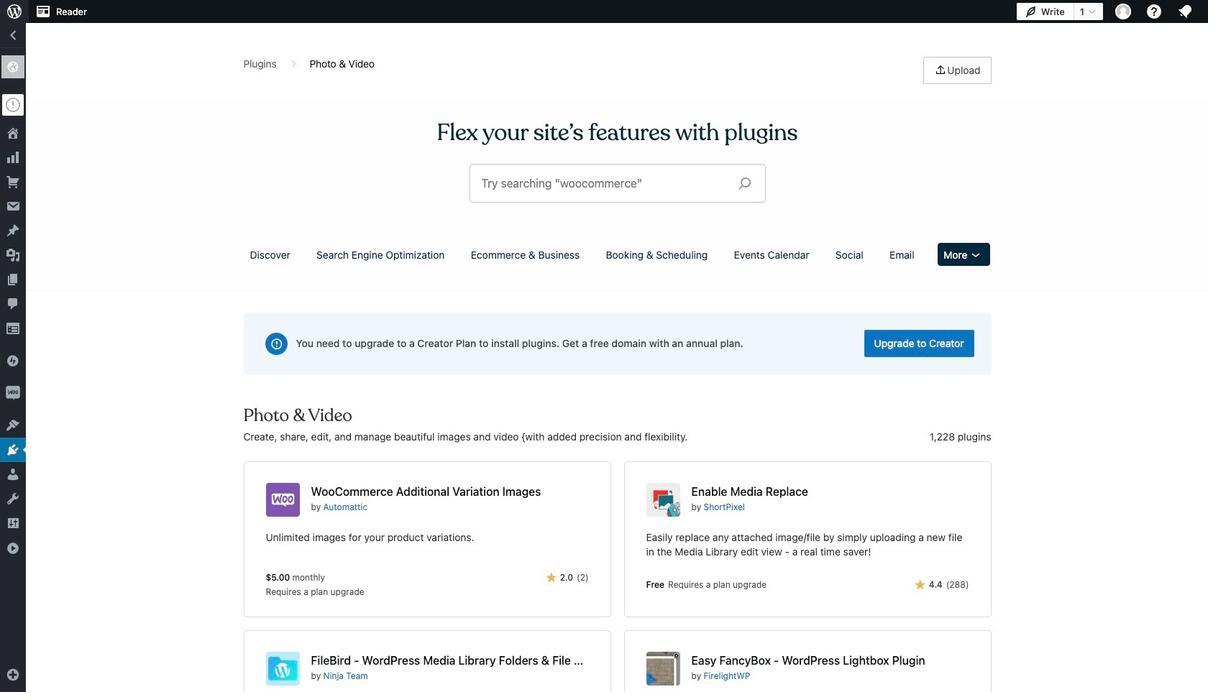Task type: locate. For each thing, give the bounding box(es) containing it.
manage your notifications image
[[1177, 3, 1194, 20]]

my profile image
[[1116, 4, 1132, 19]]

0 vertical spatial img image
[[6, 354, 20, 368]]

None search field
[[470, 165, 765, 202]]

1 img image from the top
[[6, 354, 20, 368]]

main content
[[238, 57, 997, 693]]

plugin icon image
[[266, 483, 300, 517], [646, 483, 680, 517], [266, 653, 300, 686], [646, 653, 680, 686]]

manage your sites image
[[6, 3, 23, 20]]

img image
[[6, 354, 20, 368], [6, 386, 20, 401]]

1 vertical spatial img image
[[6, 386, 20, 401]]

help image
[[1146, 3, 1163, 20]]



Task type: describe. For each thing, give the bounding box(es) containing it.
2 img image from the top
[[6, 386, 20, 401]]

Search search field
[[482, 165, 727, 202]]



Task type: vqa. For each thing, say whether or not it's contained in the screenshot.
1
no



